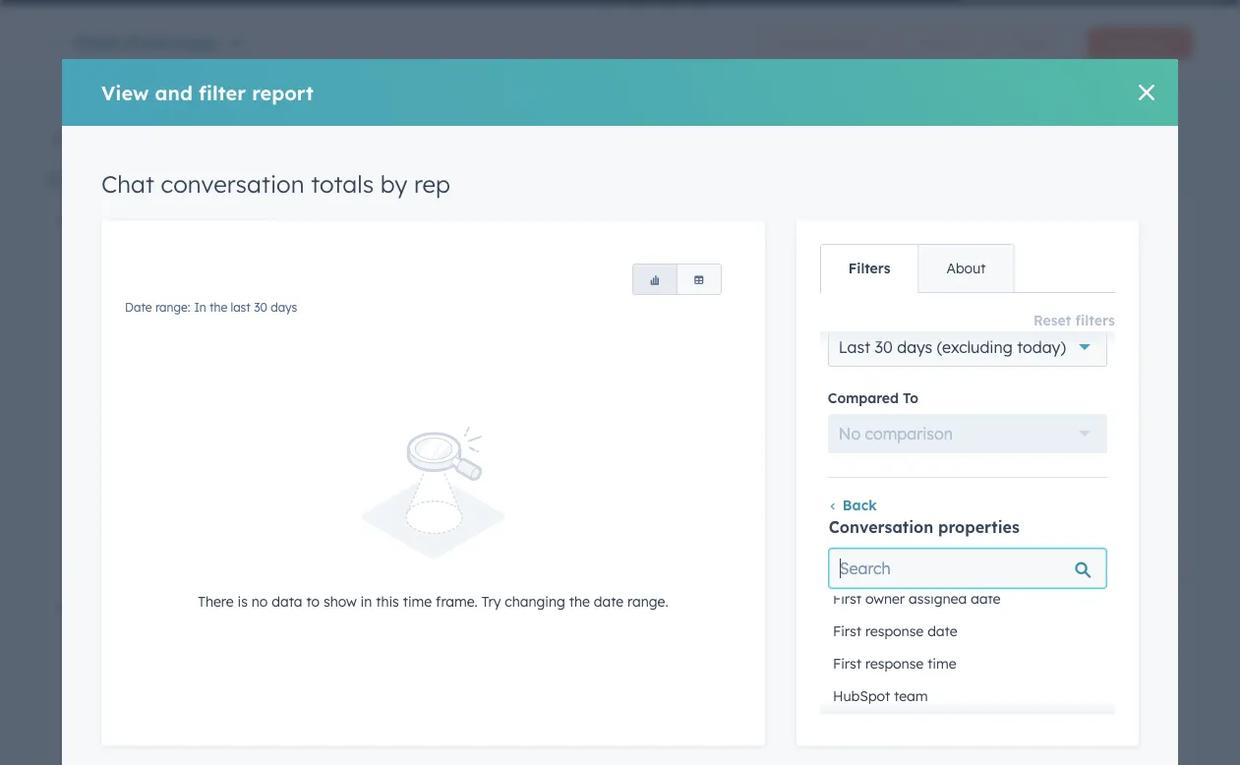 Task type: vqa. For each thing, say whether or not it's contained in the screenshot.
the middle In
yes



Task type: locate. For each thing, give the bounding box(es) containing it.
date range: in the last 30 days inside chat conversation totals by rep dialog
[[125, 300, 297, 315]]

0 horizontal spatial this
[[348, 471, 371, 488]]

date left range.
[[594, 593, 624, 610]]

2 first from the top
[[833, 622, 862, 639]]

average for time
[[786, 598, 851, 617]]

back
[[843, 496, 877, 513]]

30
[[766, 238, 780, 253], [254, 300, 267, 315], [875, 337, 893, 356], [766, 624, 780, 638]]

chat for chat conversation totals by rep element
[[59, 212, 96, 232]]

to right no
[[306, 593, 320, 610]]

owner
[[865, 590, 905, 607]]

tab list
[[820, 244, 1014, 293]]

chat conversation totals by rep element
[[47, 199, 616, 574]]

time
[[375, 471, 404, 488], [403, 593, 432, 610], [390, 598, 425, 617], [856, 598, 891, 617], [928, 654, 957, 672]]

add report button
[[1088, 28, 1193, 59]]

totals inside dialog
[[311, 169, 374, 199]]

by down 'assigned:'
[[258, 212, 277, 232]]

0 vertical spatial report
[[1130, 36, 1165, 51]]

show inside chat conversation totals by rep element
[[288, 471, 321, 488]]

1 average from the left
[[208, 598, 273, 617]]

chat for chat conversation average time to close by rep element
[[637, 598, 674, 617]]

no for no data to show for this time frame.
[[213, 471, 233, 488]]

hubspot
[[833, 687, 890, 704]]

1 vertical spatial this
[[376, 593, 399, 610]]

report right add
[[1130, 36, 1165, 51]]

conversation down filter
[[161, 169, 304, 199]]

1 vertical spatial first
[[833, 622, 862, 639]]

by left url on the top right of page
[[836, 212, 855, 232]]

this inside chat conversation totals by rep dialog
[[376, 593, 399, 610]]

no inside no comparison popup button
[[839, 423, 861, 443]]

0 horizontal spatial average
[[208, 598, 273, 617]]

1 vertical spatial filters
[[1076, 312, 1115, 329]]

1 vertical spatial frame.
[[436, 593, 478, 610]]

0 horizontal spatial to
[[271, 471, 284, 488]]

in
[[707, 238, 719, 253], [194, 300, 206, 315], [707, 624, 719, 638]]

first response time
[[833, 654, 957, 672]]

show left for
[[288, 471, 321, 488]]

chat conversation average first response time by rep
[[59, 598, 480, 617]]

1 horizontal spatial date range: in the last 30 days
[[637, 238, 810, 253]]

average
[[208, 598, 273, 617], [786, 598, 851, 617]]

date range: for chat conversation average first response time by rep
[[59, 624, 124, 638]]

0 horizontal spatial date range: in the last 30 days
[[125, 300, 297, 315]]

0 horizontal spatial conversations button
[[207, 115, 324, 161]]

2 horizontal spatial conversations button
[[521, 115, 637, 161]]

add
[[1105, 36, 1127, 51]]

1 vertical spatial report
[[252, 80, 314, 105]]

the inside chat conversation average time to close by rep element
[[722, 624, 740, 638]]

totals left url on the top right of page
[[786, 212, 831, 232]]

0 vertical spatial filters
[[815, 129, 855, 146]]

overview
[[125, 30, 219, 55]]

the
[[722, 238, 740, 253], [210, 300, 227, 315], [569, 593, 590, 610], [722, 624, 740, 638]]

0 vertical spatial frame.
[[408, 471, 450, 488]]

data
[[236, 471, 267, 488], [272, 593, 302, 610]]

time inside button
[[928, 654, 957, 672]]

hubspot team
[[833, 687, 928, 704]]

1 vertical spatial date range:
[[59, 624, 124, 638]]

range: inside 'chat conversation average first response time by rep' element
[[89, 624, 124, 638]]

date
[[59, 238, 86, 253], [637, 238, 664, 253], [125, 300, 152, 315], [59, 624, 86, 638]]

by inside dialog
[[381, 169, 408, 199]]

this right for
[[348, 471, 371, 488]]

2 vertical spatial response
[[865, 654, 924, 672]]

tab list inside chat conversation totals by rep dialog
[[820, 244, 1014, 293]]

0 vertical spatial in
[[707, 238, 719, 253]]

chat conversation totals by rep inside dialog
[[101, 169, 450, 199]]

1 horizontal spatial show
[[324, 593, 357, 610]]

rep inside dialog
[[414, 169, 450, 199]]

2 horizontal spatial date
[[971, 590, 1001, 607]]

filters left beta
[[815, 129, 855, 146]]

reset filters
[[1034, 312, 1115, 329]]

response for first response time
[[865, 654, 924, 672]]

chat conversation totals by rep
[[101, 169, 450, 199], [59, 212, 308, 232]]

date range: in the last 30 days
[[637, 238, 810, 253], [125, 300, 297, 315]]

response up first response time
[[865, 622, 924, 639]]

add report
[[1105, 36, 1165, 51]]

dashboard
[[735, 129, 811, 146]]

0 vertical spatial data
[[236, 471, 267, 488]]

0 vertical spatial date range:
[[59, 238, 124, 253]]

no inside chat conversation totals by rep element
[[213, 471, 233, 488]]

filters inside chat conversation totals by rep dialog
[[1076, 312, 1115, 329]]

conversations for first conversations button from right
[[530, 123, 614, 138]]

first response date button
[[829, 614, 1106, 647]]

show left in
[[324, 593, 357, 610]]

group inside chat conversation totals by rep dialog
[[632, 264, 722, 295]]

for
[[325, 471, 344, 488]]

30 inside last 30 days (excluding today) popup button
[[875, 337, 893, 356]]

average left first
[[208, 598, 273, 617]]

1 vertical spatial show
[[324, 593, 357, 610]]

compared to
[[828, 389, 919, 406]]

conversation down dashboards
[[101, 212, 203, 232]]

data inside chat conversation totals by rep dialog
[[272, 593, 302, 610]]

rep right can at the top
[[414, 169, 450, 199]]

conversation properties
[[829, 517, 1020, 536]]

conversation up in the last 30 days
[[679, 598, 782, 617]]

actions button
[[901, 28, 987, 59]]

manage dashboards
[[47, 170, 188, 187]]

filters for dashboard filters
[[815, 129, 855, 146]]

date down close in the right of the page
[[928, 622, 957, 639]]

there is no data to show in this time frame. try changing the date range.
[[198, 593, 668, 610]]

show inside chat conversation totals by rep dialog
[[324, 593, 357, 610]]

to left for
[[271, 471, 284, 488]]

average up in the last 30 days
[[786, 598, 851, 617]]

date range: inside chat conversation totals by rep element
[[59, 238, 124, 253]]

0 vertical spatial chat conversation totals by rep
[[101, 169, 450, 199]]

range:
[[89, 238, 124, 253], [668, 238, 703, 253], [155, 300, 190, 315], [89, 624, 124, 638]]

first
[[833, 590, 862, 607], [833, 622, 862, 639], [833, 654, 862, 672]]

frame. inside chat conversation totals by rep dialog
[[436, 593, 478, 610]]

chat overview
[[73, 30, 219, 55]]

0 horizontal spatial report
[[252, 80, 314, 105]]

changing
[[505, 593, 565, 610]]

30 inside 'chat conversation totals by url' element
[[766, 238, 780, 253]]

totals left edit
[[311, 169, 374, 199]]

totals down 'assigned:'
[[208, 212, 253, 232]]

data inside chat conversation totals by rep element
[[236, 471, 267, 488]]

in inside chat conversation totals by rep dialog
[[194, 300, 206, 315]]

chat inside popup button
[[73, 30, 119, 55]]

1 vertical spatial date range: in the last 30 days
[[125, 300, 297, 315]]

1 first from the top
[[833, 590, 862, 607]]

url
[[860, 212, 893, 232]]

chat conversation totals by rep dialog
[[62, 41, 1178, 765]]

date
[[971, 590, 1001, 607], [594, 593, 624, 610], [928, 622, 957, 639]]

edit
[[399, 170, 426, 187]]

last inside chat conversation average time to close by rep element
[[743, 624, 763, 638]]

1 vertical spatial in
[[194, 300, 206, 315]]

row group
[[829, 153, 1106, 765]]

0 horizontal spatial filters
[[815, 129, 855, 146]]

date range: inside 'chat conversation average first response time by rep' element
[[59, 624, 124, 638]]

frame. right for
[[408, 471, 450, 488]]

1 date range: from the top
[[59, 238, 124, 253]]

chat overview button
[[73, 28, 245, 57]]

this
[[348, 471, 371, 488], [376, 593, 399, 610]]

create
[[772, 36, 809, 51]]

show
[[288, 471, 321, 488], [324, 593, 357, 610]]

1 vertical spatial no
[[213, 471, 233, 488]]

no for no comparison
[[839, 423, 861, 443]]

1 vertical spatial data
[[272, 593, 302, 610]]

to up the first response date
[[896, 598, 912, 617]]

conversation for 'chat conversation totals by url' element
[[679, 212, 782, 232]]

conversation left is on the left bottom of page
[[101, 598, 203, 617]]

first up hubspot
[[833, 654, 862, 672]]

1 horizontal spatial no
[[839, 423, 861, 443]]

2 vertical spatial first
[[833, 654, 862, 672]]

first owner assigned date button
[[829, 582, 1106, 615]]

rep left the try
[[454, 598, 480, 617]]

days inside chat conversation average time to close by rep element
[[783, 624, 810, 638]]

days
[[783, 238, 810, 253], [271, 300, 297, 315], [897, 337, 933, 356], [783, 624, 810, 638]]

response
[[314, 598, 385, 617], [865, 622, 924, 639], [865, 654, 924, 672]]

group
[[632, 264, 722, 295]]

0 horizontal spatial show
[[288, 471, 321, 488]]

date range: for chat conversation totals by rep
[[59, 238, 124, 253]]

filters right reset
[[1076, 312, 1115, 329]]

Search search field
[[829, 548, 1107, 588]]

in
[[361, 593, 372, 610]]

first for first response time
[[833, 654, 862, 672]]

totals for 'chat conversation totals by url' element
[[786, 212, 831, 232]]

filters for reset filters
[[1076, 312, 1115, 329]]

data left for
[[236, 471, 267, 488]]

0 vertical spatial no
[[839, 423, 861, 443]]

1 horizontal spatial to
[[306, 593, 320, 610]]

2 vertical spatial in
[[707, 624, 719, 638]]

actions
[[917, 36, 958, 51]]

to for there
[[306, 593, 320, 610]]

1 horizontal spatial data
[[272, 593, 302, 610]]

first owner assigned date
[[833, 590, 1001, 607]]

report inside chat conversation totals by rep dialog
[[252, 80, 314, 105]]

3 conversations button from the left
[[521, 115, 637, 161]]

conversation down 'dashboard'
[[679, 212, 782, 232]]

assigned
[[909, 590, 967, 607]]

first left owner at the right bottom
[[833, 590, 862, 607]]

1 horizontal spatial conversations button
[[332, 115, 513, 161]]

last
[[743, 238, 763, 253], [231, 300, 251, 315], [743, 624, 763, 638]]

0 vertical spatial first
[[833, 590, 862, 607]]

about link
[[918, 245, 1014, 292]]

dashboard
[[812, 36, 872, 51]]

2 horizontal spatial to
[[896, 598, 912, 617]]

data right no
[[272, 593, 302, 610]]

report right filter
[[252, 80, 314, 105]]

0 vertical spatial date range: in the last 30 days
[[637, 238, 810, 253]]

0 horizontal spatial no
[[213, 471, 233, 488]]

conversation
[[161, 169, 304, 199], [101, 212, 203, 232], [679, 212, 782, 232], [101, 598, 203, 617], [679, 598, 782, 617]]

date down the search search field
[[971, 590, 1001, 607]]

2 average from the left
[[786, 598, 851, 617]]

3 first from the top
[[833, 654, 862, 672]]

1 conversations from the left
[[91, 123, 176, 138]]

1 horizontal spatial report
[[1130, 36, 1165, 51]]

0 vertical spatial last
[[743, 238, 763, 253]]

tab list containing filters
[[820, 244, 1014, 293]]

to
[[271, 471, 284, 488], [306, 593, 320, 610], [896, 598, 912, 617]]

0 horizontal spatial data
[[236, 471, 267, 488]]

rep down the search search field
[[986, 598, 1012, 617]]

totals
[[311, 169, 374, 199], [208, 212, 253, 232], [786, 212, 831, 232]]

to inside dialog
[[306, 593, 320, 610]]

0 horizontal spatial date
[[594, 593, 624, 610]]

1 horizontal spatial average
[[786, 598, 851, 617]]

close image
[[1139, 85, 1155, 100]]

conversations button
[[207, 115, 324, 161], [332, 115, 513, 161], [521, 115, 637, 161]]

range: inside 'chat conversation totals by url' element
[[668, 238, 703, 253]]

team
[[894, 687, 928, 704]]

first down the chat conversation average time to close by rep in the right of the page
[[833, 622, 862, 639]]

1 vertical spatial response
[[865, 622, 924, 639]]

first response date
[[833, 622, 957, 639]]

3 conversations from the left
[[341, 123, 425, 138]]

chat overview banner
[[47, 22, 1193, 59]]

2 vertical spatial last
[[743, 624, 763, 638]]

this right in
[[376, 593, 399, 610]]

1 horizontal spatial filters
[[1076, 312, 1115, 329]]

chat
[[73, 30, 119, 55], [101, 169, 154, 199], [59, 212, 96, 232], [637, 212, 674, 232], [59, 598, 96, 617], [637, 598, 674, 617]]

frame. left the try
[[436, 593, 478, 610]]

1 horizontal spatial totals
[[311, 169, 374, 199]]

in inside 'chat conversation totals by url' element
[[707, 238, 719, 253]]

1 vertical spatial last
[[231, 300, 251, 315]]

assigned:
[[232, 170, 294, 187]]

row group containing first owner assigned date
[[829, 153, 1106, 765]]

None button
[[632, 264, 678, 295], [677, 264, 722, 295], [632, 264, 678, 295], [677, 264, 722, 295]]

0 vertical spatial this
[[348, 471, 371, 488]]

chat conversation average first response time by rep element
[[47, 584, 616, 765]]

2 date range: from the top
[[59, 624, 124, 638]]

1 horizontal spatial this
[[376, 593, 399, 610]]

filters
[[815, 129, 855, 146], [1076, 312, 1115, 329]]

response right first
[[314, 598, 385, 617]]

0 vertical spatial response
[[314, 598, 385, 617]]

by right close in the right of the page
[[962, 598, 981, 617]]

date inside 'chat conversation average first response time by rep' element
[[59, 624, 86, 638]]

2 horizontal spatial totals
[[786, 212, 831, 232]]

4 conversations from the left
[[530, 123, 614, 138]]

0 vertical spatial show
[[288, 471, 321, 488]]

by right everyone
[[381, 169, 408, 199]]

first response time button
[[829, 647, 1106, 680]]

response down the first response date
[[865, 654, 924, 672]]

2 conversations from the left
[[216, 123, 300, 138]]

can
[[370, 170, 395, 187]]

0 horizontal spatial totals
[[208, 212, 253, 232]]



Task type: describe. For each thing, give the bounding box(es) containing it.
last inside 'chat conversation totals by url' element
[[743, 238, 763, 253]]

the inside 'chat conversation totals by url' element
[[722, 238, 740, 253]]

date inside chat conversation totals by rep element
[[59, 238, 86, 253]]

by left the try
[[430, 598, 449, 617]]

try
[[482, 593, 501, 610]]

compared
[[828, 389, 899, 406]]

to for chat
[[896, 598, 912, 617]]

reset filters button
[[1034, 309, 1115, 332]]

totals for chat conversation totals by rep element
[[208, 212, 253, 232]]

row group inside chat conversation totals by rep dialog
[[829, 153, 1106, 765]]

rep down 'assigned:'
[[282, 212, 308, 232]]

reset
[[1034, 312, 1071, 329]]

share button
[[999, 28, 1076, 59]]

frame. inside chat conversation totals by rep element
[[408, 471, 450, 488]]

no
[[252, 593, 268, 610]]

owner
[[91, 138, 130, 153]]

last 30 days (excluding today) button
[[828, 327, 1108, 366]]

chat inside dialog
[[101, 169, 154, 199]]

properties
[[938, 517, 1020, 536]]

2 conversations button from the left
[[332, 115, 513, 161]]

time inside chat conversation totals by rep element
[[375, 471, 404, 488]]

1 vertical spatial chat conversation totals by rep
[[59, 212, 308, 232]]

no comparison button
[[828, 413, 1108, 453]]

dashboard filters button
[[714, 126, 855, 151]]

days inside 'chat conversation totals by url' element
[[783, 238, 810, 253]]

average for first
[[208, 598, 273, 617]]

30 inside chat conversation average time to close by rep element
[[766, 624, 780, 638]]

create dashboard
[[772, 36, 872, 51]]

chat conversation totals by url element
[[626, 199, 1194, 574]]

last inside chat conversation totals by rep dialog
[[231, 300, 251, 315]]

manage
[[47, 170, 103, 187]]

filters
[[849, 260, 891, 277]]

create dashboard button
[[755, 28, 889, 59]]

days inside popup button
[[897, 337, 933, 356]]

view and filter report
[[101, 80, 314, 105]]

beta
[[871, 132, 897, 144]]

first for first response date
[[833, 622, 862, 639]]

date inside chat conversation totals by rep dialog
[[125, 300, 152, 315]]

conversation for 'chat conversation average first response time by rep' element
[[101, 598, 203, 617]]

view
[[101, 80, 149, 105]]

in the last 30 days
[[707, 624, 810, 638]]

share
[[1016, 36, 1048, 51]]

there
[[198, 593, 234, 610]]

1 conversations button from the left
[[207, 115, 324, 161]]

range: inside chat conversation totals by rep dialog
[[155, 300, 190, 315]]

range.
[[628, 593, 668, 610]]

last 30 days (excluding today)
[[839, 337, 1066, 356]]

chat for 'chat conversation totals by url' element
[[637, 212, 674, 232]]

conversation
[[829, 517, 934, 536]]

hubspot team button
[[829, 679, 1106, 712]]

conversations for 1st conversations button
[[216, 123, 300, 138]]

everyone can edit button
[[302, 167, 426, 191]]

no data to show for this time frame.
[[213, 471, 450, 488]]

to
[[903, 389, 919, 406]]

conversations owner
[[91, 123, 176, 153]]

chat conversation average time to close by rep element
[[626, 584, 1194, 765]]

date range: in the last 30 days inside 'chat conversation totals by url' element
[[637, 238, 810, 253]]

conversation inside dialog
[[161, 169, 304, 199]]

close
[[917, 598, 957, 617]]

everyone
[[302, 170, 366, 187]]

back button
[[828, 496, 877, 513]]

chat conversation totals by url
[[637, 212, 893, 232]]

response for first response date
[[865, 622, 924, 639]]

last
[[839, 337, 871, 356]]

about
[[947, 260, 986, 277]]

first
[[278, 598, 310, 617]]

in inside chat conversation average time to close by rep element
[[707, 624, 719, 638]]

first for first owner assigned date
[[833, 590, 862, 607]]

assigned: everyone can edit
[[232, 170, 426, 187]]

manage dashboards button
[[47, 167, 188, 191]]

dashboard filters
[[735, 129, 855, 146]]

chat conversation average time to close by rep
[[637, 598, 1012, 617]]

no comparison
[[839, 423, 953, 443]]

(excluding
[[937, 337, 1013, 356]]

and
[[155, 80, 193, 105]]

dashboards
[[107, 170, 188, 187]]

comparison
[[865, 423, 953, 443]]

is
[[238, 593, 248, 610]]

filter
[[199, 80, 246, 105]]

1 horizontal spatial date
[[928, 622, 957, 639]]

range: inside chat conversation totals by rep element
[[89, 238, 124, 253]]

conversation for chat conversation average time to close by rep element
[[679, 598, 782, 617]]

today)
[[1017, 337, 1066, 356]]

conversations for second conversations button from the left
[[341, 123, 425, 138]]

filters link
[[821, 245, 918, 292]]

report inside popup button
[[1130, 36, 1165, 51]]

date inside 'chat conversation totals by url' element
[[637, 238, 664, 253]]

chat for 'chat conversation average first response time by rep' element
[[59, 598, 96, 617]]

this inside chat conversation totals by rep element
[[348, 471, 371, 488]]

conversation for chat conversation totals by rep element
[[101, 212, 203, 232]]



